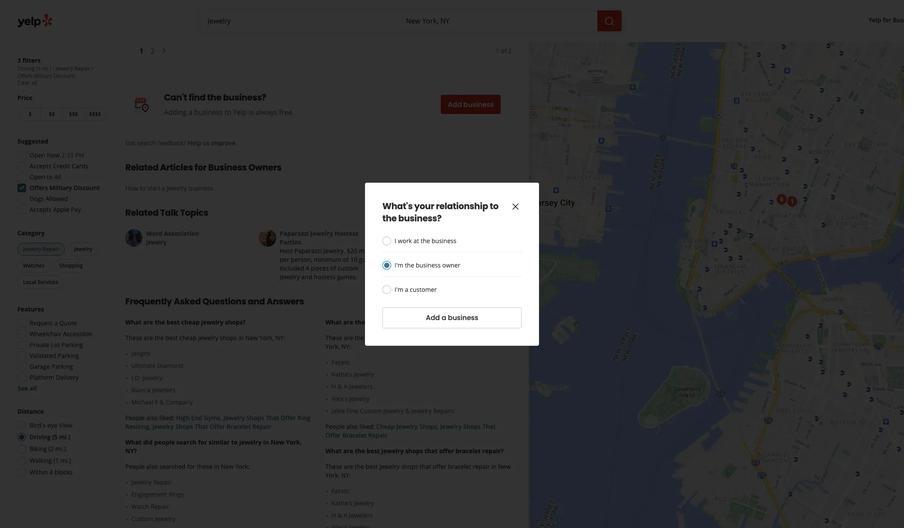 Task type: locate. For each thing, give the bounding box(es) containing it.
kathe's jewelry link up alex's jewelry link
[[332, 370, 512, 379]]

1 vertical spatial ny:
[[341, 342, 351, 351]]

that inside the jewelry shops that offer bracelet repair
[[482, 423, 496, 431]]

1 vertical spatial bracelet
[[342, 431, 367, 440]]

a for facets kathe's jewelry h & a jewelers alex's jewelry jalee fine custom jewelry & jewelry repairs
[[344, 383, 347, 391]]

1 horizontal spatial 1
[[496, 47, 499, 55]]

0 vertical spatial bracelet
[[456, 447, 481, 455]]

jewelry inside what did people search for similar to jewelry in new york, ny?
[[239, 438, 262, 446]]

2 open from the top
[[30, 173, 45, 181]]

0 vertical spatial i'm
[[395, 261, 403, 269]]

that inside jewelry shops that offer ring resizing,
[[266, 414, 279, 422]]

1 h from the top
[[332, 383, 336, 391]]

jewelry shops that offer bracelet repair down gyms,
[[152, 423, 271, 431]]

are for what are the best jewelry shops that offer ring resizing?
[[343, 318, 353, 326]]

that inside these are the best jewelry shops that offer ring resizing in new york, ny:
[[420, 334, 431, 342]]

private lot parking
[[30, 341, 83, 349]]

0 vertical spatial (5
[[36, 65, 41, 72]]

1 i'm from the top
[[395, 261, 403, 269]]

mi.) inside 3 filters driving (5 mi.) • jewelry repair • offers military discount clear all
[[42, 65, 51, 72]]

0 vertical spatial liked:
[[159, 414, 174, 422]]

liked: left high
[[159, 414, 174, 422]]

0 vertical spatial accepts
[[30, 162, 51, 170]]

cheap for shops?
[[181, 318, 200, 326]]

that up these are the best jewelry shops that offer bracelet repair in new york, ny:
[[425, 447, 438, 455]]

1 horizontal spatial jewelry shops that offer bracelet repair
[[325, 423, 496, 440]]

are for what are the best jewelry shops that offer bracelet repair?
[[343, 447, 353, 455]]

1 vertical spatial kathe's
[[332, 499, 352, 507]]

discount down cards
[[74, 184, 100, 192]]

facets kathe's jewelry h & a jewelers alex's jewelry jalee fine custom jewelry & jewelry repairs
[[332, 358, 454, 415]]

1 horizontal spatial 4
[[306, 264, 309, 272]]

hostess
[[335, 229, 358, 238]]

facets link
[[332, 358, 512, 367], [332, 487, 512, 496]]

shops?
[[225, 318, 246, 326]]

see all
[[17, 384, 37, 392]]

people for people also searched for these in new york:
[[125, 463, 145, 471]]

ring inside these are the best jewelry shops that offer ring resizing in new york, ny:
[[448, 334, 459, 342]]

bracelet inside these are the best jewelry shops that offer bracelet repair in new york, ny:
[[448, 463, 471, 471]]

0 vertical spatial yelp
[[869, 16, 881, 24]]

group containing features
[[15, 305, 108, 393]]

1 horizontal spatial search
[[176, 438, 197, 446]]

for inside what did people search for similar to jewelry in new york, ny?
[[198, 438, 207, 446]]

1 accepts from the top
[[30, 162, 51, 170]]

2 jewelry shops that offer bracelet repair from the left
[[325, 423, 496, 440]]

bracelet
[[226, 423, 251, 431], [342, 431, 367, 440]]

feedback?
[[158, 139, 186, 147]]

facets link down these are the best jewelry shops that offer bracelet repair in new york, ny:
[[332, 487, 512, 496]]

facets link down these are the best jewelry shops that offer ring resizing in new york, ny:
[[332, 358, 512, 367]]

4
[[306, 264, 309, 272], [50, 468, 53, 476]]

cheap down asked
[[181, 318, 200, 326]]

facets inside facets kathe's jewelry h & a jewelers
[[332, 487, 349, 495]]

open for open now 2:33 pm
[[30, 151, 45, 159]]

jewelry down does
[[413, 247, 433, 255]]

shops inside these are the best jewelry shops that offer bracelet repair in new york, ny:
[[401, 463, 418, 471]]

not
[[481, 6, 490, 14]]

i'm for i'm the business owner
[[395, 261, 403, 269]]

wheelchair
[[30, 330, 61, 338]]

ring for resizing?
[[456, 318, 468, 326]]

these
[[197, 463, 212, 471]]

1 vertical spatial parking
[[58, 352, 79, 360]]

military inside 3 filters driving (5 mi.) • jewelry repair • offers military discount clear all
[[34, 72, 52, 80]]

1 vertical spatial a
[[344, 511, 347, 520]]

add for add business
[[448, 100, 462, 110]]

jalee fine custom jewelry & jewelry repairs link
[[332, 407, 512, 416]]

3
[[17, 56, 21, 64]]

0 horizontal spatial that
[[195, 423, 208, 431]]

ny: inside these are the best jewelry shops that offer bracelet repair in new york, ny:
[[341, 471, 351, 480]]

what are the best cheap jewelry shops?
[[125, 318, 246, 326]]

the inside can't find the business? adding a business to yelp is always free.
[[207, 91, 221, 104]]

offer down what are the best jewelry shops that offer bracelet repair?
[[433, 463, 446, 471]]

start
[[147, 184, 160, 192]]

that left ring
[[266, 414, 279, 422]]

see
[[17, 384, 28, 392]]

jewelry
[[167, 184, 187, 192], [413, 247, 433, 255], [280, 273, 300, 281], [201, 318, 223, 326], [381, 318, 404, 326], [198, 334, 218, 342], [379, 334, 400, 342], [239, 438, 262, 446], [381, 447, 404, 455], [379, 463, 400, 471]]

yelp left is
[[233, 108, 247, 117]]

1 vertical spatial h
[[332, 511, 336, 520]]

highly
[[394, 6, 411, 14]]

kathe's jewelry link for first h & a jewelers link from the top
[[332, 370, 512, 379]]

h inside 'facets kathe's jewelry h & a jewelers alex's jewelry jalee fine custom jewelry & jewelry repairs'
[[332, 383, 336, 391]]

people for people also liked: high end gyms,
[[125, 414, 145, 422]]

jewelry shops that offer bracelet repair link up what are the best jewelry shops that offer bracelet repair?
[[325, 423, 496, 440]]

2 facets link from the top
[[332, 487, 512, 496]]

1 vertical spatial group
[[15, 305, 108, 393]]

i.d.
[[131, 374, 141, 382]]

bracelet down fine
[[342, 431, 367, 440]]

0 vertical spatial ring
[[456, 318, 468, 326]]

1 vertical spatial offers
[[30, 184, 48, 192]]

4 down walking (1 mi.)
[[50, 468, 53, 476]]

in inside these are the best jewelry shops that offer ring resizing in new york, ny:
[[484, 334, 489, 342]]

1 horizontal spatial shops
[[246, 414, 264, 422]]

that for resizing
[[420, 334, 431, 342]]

category group
[[16, 229, 108, 291]]

1 vertical spatial people
[[325, 423, 345, 431]]

h inside facets kathe's jewelry h & a jewelers
[[332, 511, 336, 520]]

the inside what's your relationship to the business?
[[382, 212, 397, 224]]

1 vertical spatial add
[[426, 313, 440, 323]]

what are the best jewelry shops that offer bracelet repair?
[[325, 447, 504, 455]]

2 kathe's jewelry link from the top
[[332, 499, 512, 508]]

2 link
[[147, 44, 158, 58]]

1 vertical spatial custom
[[131, 515, 153, 523]]

0 vertical spatial offer
[[281, 414, 296, 422]]

people up resizing,
[[125, 414, 145, 422]]

search image
[[604, 16, 615, 26]]

for left 'busi'
[[883, 16, 891, 24]]

and left answers
[[248, 296, 265, 308]]

that
[[266, 414, 279, 422], [195, 423, 208, 431], [482, 423, 496, 431]]

search right got
[[137, 139, 156, 147]]

1 horizontal spatial that
[[266, 414, 279, 422]]

new inside what did people search for similar to jewelry in new york, ny?
[[271, 438, 284, 446]]

to left all
[[47, 173, 53, 181]]

repair inside the jewelry shops that offer bracelet repair
[[368, 431, 387, 440]]

garage parking
[[30, 362, 73, 371]]

1 horizontal spatial (5
[[52, 433, 58, 441]]

custom inside 'facets kathe's jewelry h & a jewelers alex's jewelry jalee fine custom jewelry & jewelry repairs'
[[360, 407, 382, 415]]

0 vertical spatial h & a jewelers link
[[332, 383, 512, 391]]

price
[[17, 94, 33, 102]]

shops down what are the best jewelry shops that offer bracelet repair?
[[401, 463, 418, 471]]

the inside these are the best jewelry shops that offer bracelet repair in new york, ny:
[[355, 463, 364, 471]]

add inside button
[[426, 313, 440, 323]]

the for these are the best cheap jewelry shops in new york, ny:
[[155, 334, 164, 342]]

paparazzi up parties.
[[280, 229, 309, 238]]

are inside these are the best jewelry shops that offer ring resizing in new york, ny:
[[344, 334, 353, 342]]

0 vertical spatial all
[[31, 79, 37, 87]]

2 kathe's from the top
[[332, 499, 352, 507]]

a for add a business
[[442, 313, 446, 323]]

offer left ring
[[281, 414, 296, 422]]

option group
[[15, 407, 108, 479]]

related up word
[[125, 207, 158, 219]]

1 vertical spatial i'm
[[395, 285, 403, 293]]

1 jewelry shops that offer bracelet repair link from the left
[[152, 423, 271, 431]]

are for these are the best jewelry shops that offer bracelet repair in new york, ny:
[[344, 463, 353, 471]]

for left itself, at the left of page
[[299, 6, 307, 14]]

local
[[23, 278, 36, 286]]

shops for these are the best jewelry shops that offer ring resizing in new york, ny:
[[401, 334, 418, 342]]

jewelers inside 'facets kathe's jewelry h & a jewelers alex's jewelry jalee fine custom jewelry & jewelry repairs'
[[349, 383, 373, 391]]

1 horizontal spatial custom
[[360, 407, 382, 415]]

business inside button
[[448, 313, 478, 323]]

1 vertical spatial also
[[346, 423, 358, 431]]

2 facets from the top
[[332, 487, 349, 495]]

owners
[[248, 162, 282, 174]]

best for these are the best cheap jewelry shops in new york, ny:
[[165, 334, 178, 342]]

0 vertical spatial 4
[[306, 264, 309, 272]]

for
[[299, 6, 307, 14], [883, 16, 891, 24], [195, 162, 206, 174], [198, 438, 207, 446], [187, 463, 195, 471]]

ny: inside these are the best jewelry shops that offer ring resizing in new york, ny:
[[341, 342, 351, 351]]

the for can't find the business? adding a business to yelp is always free.
[[207, 91, 221, 104]]

0 horizontal spatial custom
[[131, 515, 153, 523]]

2:33
[[61, 151, 73, 159]]

ring
[[456, 318, 468, 326], [448, 334, 459, 342]]

discount inside group
[[74, 184, 100, 192]]

1 vertical spatial ring
[[448, 334, 459, 342]]

business
[[463, 100, 494, 110], [194, 108, 223, 117], [189, 184, 214, 192], [432, 236, 456, 245], [416, 261, 441, 269], [448, 313, 478, 323]]

1 vertical spatial kathe's jewelry link
[[332, 499, 512, 508]]

1 vertical spatial cheap
[[179, 334, 196, 342]]

0 vertical spatial bracelet
[[226, 423, 251, 431]]

and left would
[[449, 6, 460, 14]]

shops up these are the best jewelry shops that offer bracelet repair in new york, ny:
[[405, 447, 423, 455]]

0 horizontal spatial shops
[[175, 423, 193, 431]]

2 horizontal spatial and
[[449, 6, 460, 14]]

private
[[30, 341, 49, 349]]

to left is
[[225, 108, 231, 117]]

jewelry shops that offer bracelet repair up what are the best jewelry shops that offer bracelet repair?
[[325, 423, 496, 440]]

parking down "accessible"
[[61, 341, 83, 349]]

for left similar
[[198, 438, 207, 446]]

mi.) for (1
[[60, 456, 71, 465]]

kathe's jewelry link down these are the best jewelry shops that offer bracelet repair in new york, ny:
[[332, 499, 512, 508]]

a for facets kathe's jewelry h & a jewelers
[[344, 511, 347, 520]]

2 h from the top
[[332, 511, 336, 520]]

business? up the at at the left top of the page
[[398, 212, 442, 224]]

1 vertical spatial facets
[[332, 487, 349, 495]]

also left searched
[[146, 463, 158, 471]]

cheap
[[181, 318, 200, 326], [179, 334, 196, 342]]

close image
[[510, 202, 521, 212]]

kathe's for facets kathe's jewelry h & a jewelers
[[332, 499, 352, 507]]

jewelry shops that offer bracelet repair link down gyms,
[[152, 423, 271, 431]]

driving down "filters" on the top left of page
[[17, 65, 35, 72]]

custom right fine
[[360, 407, 382, 415]]

shops for what are the best jewelry shops that offer ring resizing?
[[405, 318, 423, 326]]

0 vertical spatial group
[[15, 137, 108, 217]]

also down f
[[146, 414, 158, 422]]

repair inside 3 filters driving (5 mi.) • jewelry repair • offers military discount clear all
[[74, 65, 90, 72]]

shops inside these are the best jewelry shops that offer ring resizing in new york, ny:
[[401, 334, 418, 342]]

the for what are the best cheap jewelry shops?
[[155, 318, 165, 326]]

paparazzi jewelry hostess parties. link
[[280, 229, 358, 246]]

the for what are the best jewelry shops that offer bracelet repair?
[[355, 447, 365, 455]]

1 horizontal spatial and
[[301, 273, 312, 281]]

offers up dogs
[[30, 184, 48, 192]]

best for what are the best cheap jewelry shops?
[[167, 318, 180, 326]]

discount up price group
[[53, 72, 75, 80]]

0 vertical spatial of
[[501, 47, 507, 55]]

open left all
[[30, 173, 45, 181]]

search right 'people'
[[176, 438, 197, 446]]

offer for repair?
[[439, 447, 454, 455]]

best inside these are the best jewelry shops that offer bracelet repair in new york, ny:
[[366, 463, 378, 471]]

"the
[[221, 6, 234, 14]]

to inside can't find the business? adding a business to yelp is always free.
[[225, 108, 231, 117]]

parking for validated parking
[[58, 352, 79, 360]]

shops down michael f & company link
[[246, 414, 264, 422]]

does
[[413, 238, 427, 246]]

shops up these are the best jewelry shops that offer ring resizing in new york, ny:
[[405, 318, 423, 326]]

0 vertical spatial driving
[[17, 65, 35, 72]]

jewelry up these are the best cheap jewelry shops in new york, ny:
[[201, 318, 223, 326]]

shops down shops?
[[220, 334, 237, 342]]

offers inside 3 filters driving (5 mi.) • jewelry repair • offers military discount clear all
[[17, 72, 33, 80]]

search inside what did people search for similar to jewelry in new york, ny?
[[176, 438, 197, 446]]

that down what are the best jewelry shops that offer bracelet repair?
[[420, 463, 431, 471]]

ny: for these are the best jewelry shops that offer ring resizing in new york, ny:
[[341, 342, 351, 351]]

shops down high
[[175, 423, 193, 431]]

bird's-eye view
[[30, 421, 72, 429]]

go..."
[[221, 15, 235, 23]]

discount
[[53, 72, 75, 80], [74, 184, 100, 192]]

business? up is
[[223, 91, 266, 104]]

people also liked: high end gyms,
[[125, 414, 224, 422]]

all right clear
[[31, 79, 37, 87]]

1 facets from the top
[[332, 358, 349, 366]]

offer up these are the best jewelry shops that offer bracelet repair in new york, ny:
[[439, 447, 454, 455]]

1 vertical spatial business?
[[398, 212, 442, 224]]

offer for resizing?
[[439, 318, 454, 326]]

a inside 'facets kathe's jewelry h & a jewelers alex's jewelry jalee fine custom jewelry & jewelry repairs'
[[344, 383, 347, 391]]

liked: for high
[[159, 414, 174, 422]]

to right similar
[[231, 438, 238, 446]]

shops inside the jewelry shops that offer bracelet repair
[[463, 423, 481, 431]]

2 horizontal spatial shops
[[463, 423, 481, 431]]

0 vertical spatial also
[[146, 414, 158, 422]]

the inside these are the best jewelry shops that offer ring resizing in new york, ny:
[[355, 334, 364, 342]]

asked
[[174, 296, 201, 308]]

0 horizontal spatial yelp
[[233, 108, 247, 117]]

offer inside these are the best jewelry shops that offer ring resizing in new york, ny:
[[433, 334, 446, 342]]

all
[[31, 79, 37, 87], [30, 384, 37, 392]]

jewelry down what are the best jewelry shops that offer bracelet repair?
[[379, 463, 400, 471]]

1 a from the top
[[344, 383, 347, 391]]

what for what did people search for similar to jewelry in new york, ny?
[[125, 438, 142, 446]]

facets link for kathe's jewelry 'link' associated with second h & a jewelers link from the top of the page
[[332, 487, 512, 496]]

offer down gyms,
[[210, 423, 225, 431]]

bracelet inside the jewelry shops that offer bracelet repair
[[342, 431, 367, 440]]

speaks
[[277, 6, 297, 14]]

1 kathe's jewelry link from the top
[[332, 370, 512, 379]]

min
[[359, 247, 370, 255]]

minimum
[[314, 255, 341, 264]]

parking up delivery
[[52, 362, 73, 371]]

1 horizontal spatial offer
[[281, 414, 296, 422]]

watch
[[131, 503, 149, 511]]

page: 2 element
[[151, 46, 155, 56]]

1 kathe's from the top
[[332, 370, 352, 379]]

jewelry down included
[[280, 273, 300, 281]]

2 vertical spatial parking
[[52, 362, 73, 371]]

(5 down eye
[[52, 433, 58, 441]]

people
[[154, 438, 175, 446]]

2 related from the top
[[125, 207, 158, 219]]

1 horizontal spatial liked:
[[360, 423, 375, 431]]

hostess
[[314, 273, 336, 281]]

accepts down dogs
[[30, 205, 51, 214]]

0 vertical spatial military
[[34, 72, 52, 80]]

kathe's inside 'facets kathe's jewelry h & a jewelers alex's jewelry jalee fine custom jewelry & jewelry repairs'
[[332, 370, 352, 379]]

0 horizontal spatial add
[[426, 313, 440, 323]]

1 vertical spatial 4
[[50, 468, 53, 476]]

open down suggested
[[30, 151, 45, 159]]

jewelers inside facets kathe's jewelry h & a jewelers
[[349, 511, 373, 520]]

these are the best cheap jewelry shops in new york, ny:
[[125, 334, 285, 342]]

price group
[[17, 94, 108, 123]]

that for repair?
[[425, 447, 438, 455]]

accepts up open to all
[[30, 162, 51, 170]]

open now 2:33 pm
[[30, 151, 84, 159]]

cheap down what are the best cheap jewelry shops?
[[179, 334, 196, 342]]

i'm left the customer
[[395, 285, 403, 293]]

also for people also liked: high end gyms,
[[146, 414, 158, 422]]

these for these are the best jewelry shops that offer ring resizing in new york, ny:
[[325, 334, 342, 342]]

add business link
[[441, 95, 501, 114]]

people also liked: cheap jewelry shops,
[[325, 423, 440, 431]]

how
[[125, 184, 138, 192]]

these for these are the best cheap jewelry shops in new york, ny:
[[125, 334, 142, 342]]

people down jalee
[[325, 423, 345, 431]]

0 vertical spatial kathe's
[[332, 370, 352, 379]]

shops inside jewelry shops that offer ring resizing,
[[246, 414, 264, 422]]

open to all
[[30, 173, 61, 181]]

are inside these are the best jewelry shops that offer bracelet repair in new york, ny:
[[344, 463, 353, 471]]

1 vertical spatial all
[[30, 384, 37, 392]]

what inside what did people search for similar to jewelry in new york, ny?
[[125, 438, 142, 446]]

& inside facets kathe's jewelry h & a jewelers
[[338, 511, 342, 520]]

and inside paparazzi jewelry hostess parties. host paparazzi jewelry.  $20 min per person, minimum of 10 guest. included 4 pieces of custom jewelry and hostess games.
[[301, 273, 312, 281]]

and inside . highly recommend and would not go..."
[[449, 6, 460, 14]]

a for request a quote
[[54, 319, 58, 327]]

paparazzi jewelry hostess parties. host paparazzi jewelry.  $20 min per person, minimum of 10 guest. included 4 pieces of custom jewelry and hostess games.
[[280, 229, 376, 281]]

1 group from the top
[[15, 137, 108, 217]]

related for related articles for business owners
[[125, 162, 158, 174]]

searched
[[159, 463, 185, 471]]

custom down 'watch'
[[131, 515, 153, 523]]

offer for what are the best jewelry shops that offer bracelet repair?
[[325, 431, 341, 440]]

2 vertical spatial offer
[[325, 431, 341, 440]]

kathe's jewelry link for second h & a jewelers link from the top of the page
[[332, 499, 512, 508]]

mi.) for (2
[[55, 445, 66, 453]]

the
[[207, 91, 221, 104], [382, 212, 397, 224], [421, 236, 430, 245], [405, 261, 414, 269], [155, 318, 165, 326], [355, 318, 365, 326], [155, 334, 164, 342], [355, 334, 364, 342], [355, 447, 365, 455], [355, 463, 364, 471]]

that down what are the best jewelry shops that offer ring resizing?
[[420, 334, 431, 342]]

bracelet left repair
[[448, 463, 471, 471]]

0 horizontal spatial (5
[[36, 65, 41, 72]]

1 facets link from the top
[[332, 358, 512, 367]]

these inside these are the best jewelry shops that offer ring resizing in new york, ny:
[[325, 334, 342, 342]]

1 vertical spatial related
[[125, 207, 158, 219]]

york,
[[260, 334, 274, 342], [325, 342, 340, 351], [286, 438, 302, 446], [325, 471, 340, 480]]

craftsmanship
[[235, 6, 276, 14]]

repair
[[74, 65, 90, 72], [43, 245, 59, 253], [252, 423, 271, 431], [368, 431, 387, 440], [153, 478, 172, 487], [151, 503, 169, 511]]

that up repair?
[[482, 423, 496, 431]]

2 • from the left
[[92, 65, 93, 72]]

also for people also liked: cheap jewelry shops,
[[346, 423, 358, 431]]

offer inside these are the best jewelry shops that offer bracelet repair in new york, ny:
[[433, 463, 446, 471]]

yelp inside button
[[869, 16, 881, 24]]

shops for what are the best jewelry shops that offer bracelet repair?
[[463, 423, 481, 431]]

new inside these are the best jewelry shops that offer ring resizing in new york, ny:
[[491, 334, 504, 342]]

pagination navigation navigation
[[125, 35, 512, 67]]

and down pieces
[[301, 273, 312, 281]]

1 vertical spatial yelp
[[233, 108, 247, 117]]

0 vertical spatial cheap
[[181, 318, 200, 326]]

0 vertical spatial h
[[332, 383, 336, 391]]

jangmi
[[131, 349, 151, 358]]

people for people also liked: cheap jewelry shops,
[[325, 423, 345, 431]]

paparazzi up person,
[[294, 247, 322, 255]]

military down all
[[49, 184, 72, 192]]

ny:
[[275, 334, 285, 342], [341, 342, 351, 351], [341, 471, 351, 480]]

military down "filters" on the top left of page
[[34, 72, 52, 80]]

accepts for accepts credit cards
[[30, 162, 51, 170]]

would
[[462, 6, 479, 14]]

0 vertical spatial custom
[[360, 407, 382, 415]]

included
[[280, 264, 304, 272]]

1 vertical spatial and
[[301, 273, 312, 281]]

pay
[[71, 205, 81, 214]]

word association link
[[146, 229, 199, 238]]

yelp left 'busi'
[[869, 16, 881, 24]]

offer inside jewelry shops that offer ring resizing,
[[281, 414, 296, 422]]

1 open from the top
[[30, 151, 45, 159]]

1 vertical spatial h & a jewelers link
[[332, 511, 512, 520]]

1 horizontal spatial •
[[92, 65, 93, 72]]

accepts apple pay
[[30, 205, 81, 214]]

1 vertical spatial offer
[[210, 423, 225, 431]]

map region
[[419, 5, 904, 528]]

shops down what are the best jewelry shops that offer ring resizing?
[[401, 334, 418, 342]]

what for what are the best jewelry shops that offer ring resizing?
[[325, 318, 342, 326]]

2 group from the top
[[15, 305, 108, 393]]

to left close icon
[[490, 200, 498, 212]]

0 vertical spatial people
[[125, 414, 145, 422]]

2 i'm from the top
[[395, 285, 403, 293]]

1 horizontal spatial of
[[343, 255, 349, 264]]

answers
[[267, 296, 304, 308]]

None search field
[[201, 10, 623, 31]]

a inside group
[[54, 319, 58, 327]]

.
[[391, 6, 392, 14]]

search
[[137, 139, 156, 147], [176, 438, 197, 446]]

jewelry shops that offer ring resizing,
[[125, 414, 310, 431]]

jewelry inside does anyone have any vintage jewelry store?
[[413, 247, 433, 255]]

16 speech v2 image
[[211, 7, 218, 14]]

rings
[[169, 490, 184, 499]]

a inside facets kathe's jewelry h & a jewelers
[[344, 511, 347, 520]]

2 a from the top
[[344, 511, 347, 520]]

kathe's inside facets kathe's jewelry h & a jewelers
[[332, 499, 352, 507]]

0 vertical spatial search
[[137, 139, 156, 147]]

jewelry down what are the best jewelry shops that offer ring resizing?
[[379, 334, 400, 342]]

1 horizontal spatial yelp
[[869, 16, 881, 24]]

also down fine
[[346, 423, 358, 431]]

0 horizontal spatial •
[[52, 65, 54, 72]]

1 horizontal spatial bracelet
[[342, 431, 367, 440]]

2 horizontal spatial of
[[501, 47, 507, 55]]

0 horizontal spatial business?
[[223, 91, 266, 104]]

delivery
[[56, 373, 79, 382]]

1 for 1 of 2
[[496, 47, 499, 55]]

what
[[125, 318, 142, 326], [325, 318, 342, 326], [125, 438, 142, 446], [325, 447, 342, 455]]

$$ button
[[41, 107, 62, 121]]

that up these are the best jewelry shops that offer ring resizing in new york, ny:
[[425, 318, 438, 326]]

jewelers inside jangmi ultimate diamond i.d. jewelry bianca jewelers michael f & company
[[152, 386, 175, 394]]

these inside these are the best jewelry shops that offer bracelet repair in new york, ny:
[[325, 463, 342, 471]]

engagement
[[131, 490, 167, 499]]

best inside these are the best jewelry shops that offer ring resizing in new york, ny:
[[366, 334, 378, 342]]

1 vertical spatial liked:
[[360, 423, 375, 431]]

all inside group
[[30, 384, 37, 392]]

also for people also searched for these in new york:
[[146, 463, 158, 471]]

0 horizontal spatial jewelry shops that offer bracelet repair link
[[152, 423, 271, 431]]

help
[[188, 139, 201, 147]]

0 vertical spatial facets
[[332, 358, 349, 366]]

discount inside 3 filters driving (5 mi.) • jewelry repair • offers military discount clear all
[[53, 72, 75, 80]]

•
[[52, 65, 54, 72], [92, 65, 93, 72]]

all right see
[[30, 384, 37, 392]]

1 vertical spatial open
[[30, 173, 45, 181]]

liked: for cheap
[[360, 423, 375, 431]]

facets inside 'facets kathe's jewelry h & a jewelers alex's jewelry jalee fine custom jewelry & jewelry repairs'
[[332, 358, 349, 366]]

liked: left cheap
[[360, 423, 375, 431]]

i'm down i
[[395, 261, 403, 269]]

jewelry shops that offer bracelet repair
[[152, 423, 271, 431], [325, 423, 496, 440]]

(5 down "filters" on the top left of page
[[36, 65, 41, 72]]

0 vertical spatial add
[[448, 100, 462, 110]]

related up how
[[125, 162, 158, 174]]

0 vertical spatial a
[[344, 383, 347, 391]]

2 accepts from the top
[[30, 205, 51, 214]]

1 related from the top
[[125, 162, 158, 174]]

mi.) for (5
[[59, 433, 70, 441]]

1 vertical spatial bracelet
[[448, 463, 471, 471]]

bracelet up repair
[[456, 447, 481, 455]]

i'm
[[395, 261, 403, 269], [395, 285, 403, 293]]

for inside button
[[883, 16, 891, 24]]

jewelry inside word association jewelry
[[146, 238, 166, 246]]

quote
[[59, 319, 77, 327]]

4 down person,
[[306, 264, 309, 272]]

0 horizontal spatial 4
[[50, 468, 53, 476]]

ny: for these are the best jewelry shops that offer bracelet repair in new york, ny:
[[341, 471, 351, 480]]

0 vertical spatial facets link
[[332, 358, 512, 367]]

a inside button
[[442, 313, 446, 323]]

shops up repair
[[463, 423, 481, 431]]

yelp inside can't find the business? adding a business to yelp is always free.
[[233, 108, 247, 117]]

that inside these are the best jewelry shops that offer bracelet repair in new york, ny:
[[420, 463, 431, 471]]

offer left the resizing?
[[439, 318, 454, 326]]

parking down private lot parking
[[58, 352, 79, 360]]

offer down add a business at the bottom
[[433, 334, 446, 342]]

a inside can't find the business? adding a business to yelp is always free.
[[189, 108, 192, 117]]

jewelry shops that offer bracelet repair link
[[152, 423, 271, 431], [325, 423, 496, 440]]

offers down '3'
[[17, 72, 33, 80]]

jewelry up york:
[[239, 438, 262, 446]]

& inside jangmi ultimate diamond i.d. jewelry bianca jewelers michael f & company
[[160, 398, 164, 406]]

2 vertical spatial people
[[125, 463, 145, 471]]

ring up resizing
[[456, 318, 468, 326]]

24 chevron left v2 image
[[125, 46, 136, 57]]

2 vertical spatial ny:
[[341, 471, 351, 480]]

group
[[15, 137, 108, 217], [15, 305, 108, 393]]

offer down jalee
[[325, 431, 341, 440]]

0 horizontal spatial jewelry shops that offer bracelet repair
[[152, 423, 271, 431]]

that for repair
[[420, 463, 431, 471]]

2 vertical spatial and
[[248, 296, 265, 308]]

offer inside the jewelry shops that offer bracelet repair
[[325, 431, 341, 440]]

the for these are the best jewelry shops that offer ring resizing in new york, ny:
[[355, 334, 364, 342]]

0 horizontal spatial bracelet
[[226, 423, 251, 431]]

that down high end gyms, 'link'
[[195, 423, 208, 431]]

facets for facets kathe's jewelry h & a jewelers alex's jewelry jalee fine custom jewelry & jewelry repairs
[[332, 358, 349, 366]]

in inside these are the best jewelry shops that offer bracelet repair in new york, ny:
[[491, 463, 497, 471]]



Task type: vqa. For each thing, say whether or not it's contained in the screenshot.
the Seafood button to the top
no



Task type: describe. For each thing, give the bounding box(es) containing it.
these are the best jewelry shops that offer bracelet repair in new york, ny:
[[325, 463, 511, 480]]

0 horizontal spatial 2
[[151, 46, 155, 56]]

related for related talk topics
[[125, 207, 158, 219]]

in inside what did people search for similar to jewelry in new york, ny?
[[263, 438, 269, 446]]

business inside can't find the business? adding a business to yelp is always free.
[[194, 108, 223, 117]]

1 for 1
[[139, 46, 143, 56]]

pm
[[75, 151, 84, 159]]

jalee
[[332, 407, 345, 415]]

jewelry up the jangmi link at left
[[198, 334, 218, 342]]

google image
[[531, 517, 560, 528]]

accepts for accepts apple pay
[[30, 205, 51, 214]]

0 horizontal spatial search
[[137, 139, 156, 147]]

michael
[[131, 398, 153, 406]]

for right the articles
[[195, 162, 206, 174]]

york, inside these are the best jewelry shops that offer bracelet repair in new york, ny:
[[325, 471, 340, 480]]

what for what are the best cheap jewelry shops?
[[125, 318, 142, 326]]

business? inside what's your relationship to the business?
[[398, 212, 442, 224]]

1 horizontal spatial 2
[[508, 47, 512, 55]]

what's your relationship to the business? dialog
[[0, 0, 904, 528]]

free.
[[279, 108, 294, 117]]

i'm for i'm a customer
[[395, 285, 403, 293]]

always
[[256, 108, 277, 117]]

$ button
[[19, 107, 41, 121]]

watches button
[[17, 259, 50, 272]]

accepts credit cards
[[30, 162, 88, 170]]

jewelry inside these are the best jewelry shops that offer bracelet repair in new york, ny:
[[379, 463, 400, 471]]

what are the best jewelry shops that offer ring resizing?
[[325, 318, 496, 326]]

to inside group
[[47, 173, 53, 181]]

features
[[17, 305, 44, 313]]

1 h & a jewelers link from the top
[[332, 383, 512, 391]]

best for what are the best jewelry shops that offer ring resizing?
[[367, 318, 380, 326]]

that for what are the best jewelry shops that offer bracelet repair?
[[482, 423, 496, 431]]

business
[[208, 162, 247, 174]]

jangmi link
[[131, 349, 312, 358]]

page: 1 element
[[136, 44, 147, 58]]

word association jewelry
[[146, 229, 199, 246]]

dogs
[[30, 194, 44, 203]]

2 jewelry shops that offer bracelet repair link from the left
[[325, 423, 496, 440]]

1 vertical spatial paparazzi
[[294, 247, 322, 255]]

busi
[[893, 16, 904, 24]]

jewelry inside 'button'
[[74, 245, 92, 253]]

offer for resizing
[[433, 334, 446, 342]]

shops for these are the best jewelry shops that offer bracelet repair in new york, ny:
[[401, 463, 418, 471]]

eye
[[47, 421, 57, 429]]

i work at the business
[[395, 236, 456, 245]]

offer for repair
[[433, 463, 446, 471]]

games.
[[337, 273, 357, 281]]

custom inside jewelry repair engagement rings watch repair custom jewelry
[[131, 515, 153, 523]]

offer for what did people search for similar to jewelry in new york, ny?
[[281, 414, 296, 422]]

jewelry inside paparazzi jewelry hostess parties. host paparazzi jewelry.  $20 min per person, minimum of 10 guest. included 4 pieces of custom jewelry and hostess games.
[[280, 273, 300, 281]]

apple
[[53, 205, 69, 214]]

2 vertical spatial of
[[330, 264, 336, 272]]

anyone
[[429, 238, 450, 246]]

company
[[166, 398, 193, 406]]

jewelry repair button
[[17, 243, 65, 256]]

biking
[[30, 445, 47, 453]]

bianca jewelers link
[[131, 386, 312, 395]]

high end gyms, link
[[176, 414, 224, 422]]

association
[[164, 229, 199, 238]]

0 vertical spatial paparazzi
[[280, 229, 309, 238]]

$$$
[[69, 111, 78, 118]]

yelp for busi
[[869, 16, 904, 24]]

exclusive buyers image
[[773, 191, 790, 208]]

shopping button
[[54, 259, 89, 272]]

(1
[[54, 456, 59, 465]]

to inside what's your relationship to the business?
[[490, 200, 498, 212]]

new inside these are the best jewelry shops that offer bracelet repair in new york, ny:
[[498, 463, 511, 471]]

h for facets kathe's jewelry h & a jewelers alex's jewelry jalee fine custom jewelry & jewelry repairs
[[332, 383, 336, 391]]

jewelry repair link
[[131, 478, 312, 487]]

york, inside what did people search for similar to jewelry in new york, ny?
[[286, 438, 302, 446]]

j sampieri image
[[784, 193, 801, 210]]

add business
[[448, 100, 494, 110]]

watches
[[23, 262, 45, 269]]

add a business
[[426, 313, 478, 323]]

4 inside paparazzi jewelry hostess parties. host paparazzi jewelry.  $20 min per person, minimum of 10 guest. included 4 pieces of custom jewelry and hostess games.
[[306, 264, 309, 272]]

all
[[54, 173, 61, 181]]

driving inside 3 filters driving (5 mi.) • jewelry repair • offers military discount clear all
[[17, 65, 35, 72]]

of inside pagination navigation navigation
[[501, 47, 507, 55]]

ultimate
[[131, 362, 156, 370]]

what did people search for similar to jewelry in new york, ny?
[[125, 438, 302, 455]]

offers inside group
[[30, 184, 48, 192]]

add for add a business
[[426, 313, 440, 323]]

bird's-
[[30, 421, 48, 429]]

jewelry inside jangmi ultimate diamond i.d. jewelry bianca jewelers michael f & company
[[142, 374, 163, 382]]

jewelry inside facets kathe's jewelry h & a jewelers
[[354, 499, 374, 507]]

jewelry inside jewelry shops that offer ring resizing,
[[224, 414, 245, 422]]

blocks
[[55, 468, 73, 476]]

jewelry down the articles
[[167, 184, 187, 192]]

similar
[[209, 438, 230, 446]]

how to start a jewelry business
[[125, 184, 214, 192]]

best for what are the best jewelry shops that offer bracelet repair?
[[367, 447, 380, 455]]

jewelry inside paparazzi jewelry hostess parties. host paparazzi jewelry.  $20 min per person, minimum of 10 guest. included 4 pieces of custom jewelry and hostess games.
[[310, 229, 333, 238]]

resizing,
[[125, 423, 151, 431]]

dogs allowed
[[30, 194, 68, 203]]

the for these are the best jewelry shops that offer bracelet repair in new york, ny:
[[355, 463, 364, 471]]

are for these are the best jewelry shops that offer ring resizing in new york, ny:
[[344, 334, 353, 342]]

jewelry inside 3 filters driving (5 mi.) • jewelry repair • offers military discount clear all
[[56, 65, 73, 72]]

business? inside can't find the business? adding a business to yelp is always free.
[[223, 91, 266, 104]]

kathe's for facets kathe's jewelry h & a jewelers alex's jewelry jalee fine custom jewelry & jewelry repairs
[[332, 370, 352, 379]]

best for these are the best jewelry shops that offer ring resizing in new york, ny:
[[366, 334, 378, 342]]

ring for resizing
[[448, 334, 459, 342]]

open for open to all
[[30, 173, 45, 181]]

york, inside these are the best jewelry shops that offer ring resizing in new york, ny:
[[325, 342, 340, 351]]

1 • from the left
[[52, 65, 54, 72]]

host
[[280, 247, 293, 255]]

add a business button
[[382, 307, 522, 328]]

related articles for business owners
[[125, 162, 282, 174]]

clear
[[17, 79, 30, 87]]

custom
[[338, 264, 359, 272]]

2 h & a jewelers link from the top
[[332, 511, 512, 520]]

jewelry inside the jewelry shops that offer bracelet repair
[[440, 423, 462, 431]]

option group containing distance
[[15, 407, 108, 479]]

clear all link
[[17, 79, 37, 87]]

jewelers for i.d. jewelry
[[152, 386, 175, 394]]

exceptional
[[334, 6, 366, 14]]

to right how
[[140, 184, 146, 192]]

1 vertical spatial military
[[49, 184, 72, 192]]

to inside what did people search for similar to jewelry in new york, ny?
[[231, 438, 238, 446]]

10
[[350, 255, 357, 264]]

how to start a jewelry business link
[[125, 184, 252, 193]]

facets for facets kathe's jewelry h & a jewelers
[[332, 487, 349, 495]]

resizing?
[[469, 318, 496, 326]]

word
[[146, 229, 162, 238]]

$$$$
[[89, 111, 101, 118]]

the for what are the best jewelry shops that offer ring resizing?
[[355, 318, 365, 326]]

validated
[[30, 352, 56, 360]]

request a quote
[[30, 319, 77, 327]]

next image
[[159, 46, 169, 56]]

talk
[[160, 207, 178, 219]]

repair inside button
[[43, 245, 59, 253]]

cheap for shops
[[179, 334, 196, 342]]

that for what did people search for similar to jewelry in new york, ny?
[[266, 414, 279, 422]]

michael f & company link
[[131, 398, 312, 407]]

these for these are the best jewelry shops that offer bracelet repair in new york, ny:
[[325, 463, 342, 471]]

store?
[[435, 247, 452, 255]]

parking for garage parking
[[52, 362, 73, 371]]

filters
[[22, 56, 41, 64]]

jewelry up these are the best jewelry shops that offer ring resizing in new york, ny:
[[381, 318, 404, 326]]

jewelry repair engagement rings watch repair custom jewelry
[[131, 478, 184, 523]]

bracelet for repair
[[448, 463, 471, 471]]

biking (2 mi.)
[[30, 445, 66, 453]]

your
[[414, 200, 434, 212]]

i
[[395, 236, 396, 245]]

all inside 3 filters driving (5 mi.) • jewelry repair • offers military discount clear all
[[31, 79, 37, 87]]

are for what are the best cheap jewelry shops?
[[143, 318, 153, 326]]

shopping
[[59, 262, 83, 269]]

1 jewelry shops that offer bracelet repair from the left
[[152, 423, 271, 431]]

(5 inside 3 filters driving (5 mi.) • jewelry repair • offers military discount clear all
[[36, 65, 41, 72]]

jewelry inside these are the best jewelry shops that offer ring resizing in new york, ny:
[[379, 334, 400, 342]]

people also searched for these in new york:
[[125, 463, 250, 471]]

services
[[37, 278, 58, 286]]

jewelry inside button
[[23, 245, 41, 253]]

within
[[30, 468, 48, 476]]

yelp for busi button
[[865, 12, 904, 28]]

i'm a customer
[[395, 285, 437, 293]]

cards
[[72, 162, 88, 170]]

h for facets kathe's jewelry h & a jewelers
[[332, 511, 336, 520]]

that for resizing?
[[425, 318, 438, 326]]

cheap jewelry shops, link
[[376, 423, 440, 431]]

jangmi ultimate diamond i.d. jewelry bianca jewelers michael f & company
[[131, 349, 193, 406]]

jewelry down cheap
[[381, 447, 404, 455]]

owner
[[442, 261, 460, 269]]

$$
[[49, 111, 55, 118]]

request
[[30, 319, 53, 327]]

a for i'm a customer
[[405, 285, 408, 293]]

did
[[143, 438, 153, 446]]

and for would
[[449, 6, 460, 14]]

group containing suggested
[[15, 137, 108, 217]]

0 vertical spatial parking
[[61, 341, 83, 349]]

improve.
[[211, 139, 237, 147]]

jewelers for h & a jewelers
[[349, 383, 373, 391]]

bracelet for repair?
[[456, 447, 481, 455]]

shops for what did people search for similar to jewelry in new york, ny?
[[246, 414, 264, 422]]

0 vertical spatial ny:
[[275, 334, 285, 342]]

end
[[191, 414, 202, 422]]

best for these are the best jewelry shops that offer bracelet repair in new york, ny:
[[366, 463, 378, 471]]

shops for what are the best jewelry shops that offer bracelet repair?
[[405, 447, 423, 455]]

1 vertical spatial driving
[[30, 433, 51, 441]]

facets link for kathe's jewelry 'link' related to first h & a jewelers link from the top
[[332, 358, 512, 367]]

1 vertical spatial (5
[[52, 433, 58, 441]]

find
[[189, 91, 205, 104]]

alex's
[[332, 395, 348, 403]]

what for what are the best jewelry shops that offer bracelet repair?
[[325, 447, 342, 455]]

and for answers
[[248, 296, 265, 308]]

1 vertical spatial of
[[343, 255, 349, 264]]

credit
[[53, 162, 70, 170]]

are for these are the best cheap jewelry shops in new york, ny:
[[144, 334, 153, 342]]

shops,
[[419, 423, 439, 431]]

for left these
[[187, 463, 195, 471]]

does anyone have any vintage jewelry store?
[[413, 238, 499, 255]]

wheelchair accessible
[[30, 330, 92, 338]]



